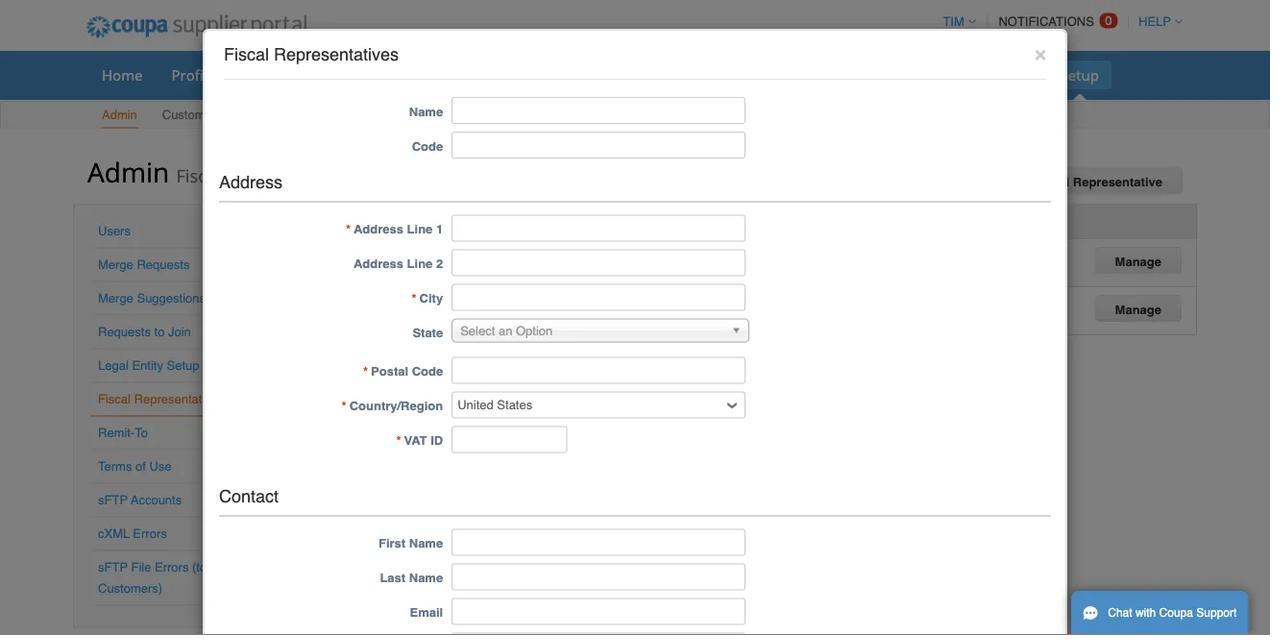 Task type: vqa. For each thing, say whether or not it's contained in the screenshot.
Support
yes



Task type: locate. For each thing, give the bounding box(es) containing it.
0 vertical spatial representatives
[[274, 45, 399, 64]]

2 name from the top
[[409, 536, 443, 550]]

id
[[617, 214, 630, 229], [431, 433, 443, 448]]

Email text field
[[452, 598, 746, 625]]

service/time sheets
[[319, 65, 454, 85]]

setup right customer
[[220, 108, 252, 122]]

admin for admin
[[102, 108, 137, 122]]

suggestions
[[137, 291, 206, 306]]

profile link
[[159, 61, 228, 89]]

0 vertical spatial manage
[[1115, 254, 1162, 269]]

2 merge from the top
[[98, 291, 133, 306]]

2 manage link from the top
[[1095, 295, 1182, 322]]

terms of use link
[[98, 459, 172, 474]]

merge down merge requests
[[98, 291, 133, 306]]

states down 1
[[442, 248, 477, 263]]

merge down users
[[98, 258, 133, 272]]

0 vertical spatial merge
[[98, 258, 133, 272]]

id up 23432
[[617, 214, 630, 229]]

accounts
[[131, 493, 182, 507]]

0 vertical spatial admin
[[102, 108, 137, 122]]

*
[[346, 222, 351, 236], [412, 291, 417, 306], [363, 364, 368, 379], [342, 399, 347, 413], [396, 433, 401, 448]]

united down 1
[[402, 248, 439, 263]]

name right last
[[409, 571, 443, 585]]

tax up 23432
[[593, 214, 614, 229]]

line left 1
[[407, 222, 433, 236]]

requests to join
[[98, 325, 191, 339]]

service/time sheets link
[[307, 61, 467, 89]]

1
[[436, 222, 443, 236]]

requests
[[137, 258, 190, 272], [98, 325, 151, 339]]

* for * country/region
[[342, 399, 347, 413]]

1 vertical spatial manage
[[1115, 302, 1162, 317]]

1 vertical spatial united
[[402, 296, 439, 311]]

business performance
[[709, 65, 860, 85]]

1 vertical spatial manage link
[[1095, 295, 1182, 322]]

united up state
[[402, 296, 439, 311]]

code down the sheets
[[412, 139, 443, 153]]

tax right associated
[[766, 214, 786, 229]]

terms
[[98, 459, 132, 474]]

1 vertical spatial code
[[412, 364, 443, 379]]

1 sftp from the top
[[98, 493, 128, 507]]

0 vertical spatial united states
[[402, 248, 477, 263]]

1 line from the top
[[407, 222, 433, 236]]

1 manage link from the top
[[1095, 247, 1182, 274]]

setup
[[1060, 65, 1099, 85], [220, 108, 252, 122], [167, 358, 199, 373]]

united states for first manage link from the bottom
[[402, 296, 477, 311]]

2 horizontal spatial setup
[[1060, 65, 1099, 85]]

1 vertical spatial admin
[[87, 153, 169, 190]]

1 united states from the top
[[402, 248, 477, 263]]

orders link
[[231, 61, 303, 89]]

fiscal down customer setup link
[[176, 163, 221, 187]]

united states up state
[[402, 296, 477, 311]]

0 vertical spatial id
[[617, 214, 630, 229]]

fiscal representatives up orders
[[224, 45, 399, 64]]

customer setup link
[[161, 103, 253, 128]]

id right vat at the bottom left
[[431, 433, 443, 448]]

address up the address line 2
[[354, 222, 404, 236]]

remit-
[[98, 426, 135, 440]]

admin down "admin" link
[[87, 153, 169, 190]]

merge suggestions
[[98, 291, 206, 306]]

address
[[219, 172, 283, 192], [354, 222, 404, 236], [354, 257, 404, 271]]

sftp up cxml
[[98, 493, 128, 507]]

0 vertical spatial address
[[219, 172, 283, 192]]

business
[[709, 65, 768, 85]]

1 vertical spatial address
[[354, 222, 404, 236]]

sftp for sftp accounts
[[98, 493, 128, 507]]

country/region up 2
[[403, 214, 497, 229]]

admin down home link
[[102, 108, 137, 122]]

state
[[413, 326, 443, 340]]

legal entity setup link
[[98, 358, 199, 373]]

coupa
[[1159, 606, 1193, 620]]

terms of use
[[98, 459, 172, 474]]

2 vertical spatial name
[[409, 571, 443, 585]]

1 vertical spatial fiscal representatives
[[98, 392, 224, 406]]

representatives
[[274, 45, 399, 64], [225, 163, 356, 187], [134, 392, 224, 406]]

0 vertical spatial code
[[412, 139, 443, 153]]

cxml errors link
[[98, 527, 167, 541]]

2 manage from the top
[[1115, 302, 1162, 317]]

1 horizontal spatial tax
[[766, 214, 786, 229]]

1 vertical spatial states
[[442, 296, 477, 311]]

requests left to at the bottom of page
[[98, 325, 151, 339]]

1 vertical spatial merge
[[98, 291, 133, 306]]

merge
[[98, 258, 133, 272], [98, 291, 133, 306]]

0 horizontal spatial setup
[[167, 358, 199, 373]]

country/region
[[403, 214, 497, 229], [349, 399, 443, 413]]

address line 2
[[354, 257, 443, 271]]

1 vertical spatial setup
[[220, 108, 252, 122]]

address down * address line 1
[[354, 257, 404, 271]]

1 manage from the top
[[1115, 254, 1162, 269]]

sftp file errors (to customers) link
[[98, 560, 207, 596]]

business performance link
[[697, 61, 872, 89]]

legal entity setup
[[98, 358, 199, 373]]

line left 2
[[407, 257, 433, 271]]

0 vertical spatial united
[[402, 248, 439, 263]]

* for * postal code
[[363, 364, 368, 379]]

address for address line 2
[[354, 257, 404, 271]]

remit-to link
[[98, 426, 148, 440]]

fiscal right add
[[1034, 175, 1070, 189]]

0 horizontal spatial tax
[[593, 214, 614, 229]]

option
[[516, 324, 553, 338]]

fiscal representatives down legal entity setup link
[[98, 392, 224, 406]]

manage
[[1115, 254, 1162, 269], [1115, 302, 1162, 317]]

None text field
[[452, 215, 746, 242], [452, 284, 746, 311], [452, 357, 746, 384], [452, 426, 568, 453], [452, 215, 746, 242], [452, 284, 746, 311], [452, 357, 746, 384], [452, 426, 568, 453]]

merge for merge suggestions
[[98, 291, 133, 306]]

customers)
[[98, 581, 163, 596]]

sftp up customers)
[[98, 560, 128, 575]]

1 vertical spatial representatives
[[225, 163, 356, 187]]

chat
[[1108, 606, 1132, 620]]

2 line from the top
[[407, 257, 433, 271]]

1 vertical spatial id
[[431, 433, 443, 448]]

name down the sheets
[[409, 104, 443, 118]]

address down customer setup link
[[219, 172, 283, 192]]

states
[[442, 248, 477, 263], [442, 296, 477, 311]]

add fiscal representative
[[1006, 175, 1163, 189]]

country/region down "postal"
[[349, 399, 443, 413]]

select an option
[[460, 324, 553, 338]]

0 vertical spatial name
[[409, 104, 443, 118]]

2 states from the top
[[442, 296, 477, 311]]

* for * address line 1
[[346, 222, 351, 236]]

1 merge from the top
[[98, 258, 133, 272]]

errors down accounts
[[133, 527, 167, 541]]

1 vertical spatial requests
[[98, 325, 151, 339]]

setup down join
[[167, 358, 199, 373]]

1 vertical spatial country/region
[[349, 399, 443, 413]]

2 vertical spatial representatives
[[134, 392, 224, 406]]

* country/region
[[342, 399, 443, 413]]

2 vertical spatial address
[[354, 257, 404, 271]]

0 vertical spatial line
[[407, 222, 433, 236]]

fiscal
[[224, 45, 269, 64], [176, 163, 221, 187], [1034, 175, 1070, 189], [98, 392, 131, 406]]

first name
[[379, 536, 443, 550]]

1 united from the top
[[402, 248, 439, 263]]

tax
[[593, 214, 614, 229], [766, 214, 786, 229]]

2 united states from the top
[[402, 296, 477, 311]]

sftp accounts link
[[98, 493, 182, 507]]

requests up suggestions
[[137, 258, 190, 272]]

add-ons link
[[963, 61, 1044, 89]]

3 name from the top
[[409, 571, 443, 585]]

2 code from the top
[[412, 364, 443, 379]]

Code text field
[[452, 131, 746, 158]]

united
[[402, 248, 439, 263], [402, 296, 439, 311]]

name right first
[[409, 536, 443, 550]]

1 vertical spatial sftp
[[98, 560, 128, 575]]

1 vertical spatial line
[[407, 257, 433, 271]]

sftp file errors (to customers)
[[98, 560, 207, 596]]

0 vertical spatial manage link
[[1095, 247, 1182, 274]]

sftp
[[98, 493, 128, 507], [98, 560, 128, 575]]

errors
[[133, 527, 167, 541], [155, 560, 189, 575]]

address for address
[[219, 172, 283, 192]]

setup right × button
[[1060, 65, 1099, 85]]

coupa supplier portal image
[[73, 3, 321, 51]]

representative
[[1073, 175, 1163, 189]]

0 vertical spatial states
[[442, 248, 477, 263]]

errors left (to
[[155, 560, 189, 575]]

* for * city
[[412, 291, 417, 306]]

chat with coupa support button
[[1071, 591, 1249, 635]]

city
[[420, 291, 443, 306]]

(to
[[192, 560, 207, 575]]

2 sftp from the top
[[98, 560, 128, 575]]

home link
[[89, 61, 155, 89]]

to
[[135, 426, 148, 440]]

fiscal down legal
[[98, 392, 131, 406]]

1 vertical spatial united states
[[402, 296, 477, 311]]

code right "postal"
[[412, 364, 443, 379]]

code
[[412, 139, 443, 153], [412, 364, 443, 379]]

2 tax from the left
[[766, 214, 786, 229]]

states up select
[[442, 296, 477, 311]]

1 vertical spatial name
[[409, 536, 443, 550]]

0 vertical spatial sftp
[[98, 493, 128, 507]]

sftp accounts
[[98, 493, 182, 507]]

sftp inside sftp file errors (to customers)
[[98, 560, 128, 575]]

united states down 1
[[402, 248, 477, 263]]

2 united from the top
[[402, 296, 439, 311]]

manage link
[[1095, 247, 1182, 274], [1095, 295, 1182, 322]]

1 vertical spatial errors
[[155, 560, 189, 575]]

fiscal representatives link
[[98, 392, 224, 406]]

with
[[1136, 606, 1156, 620]]

representatives inside admin fiscal representatives
[[225, 163, 356, 187]]

1 horizontal spatial setup
[[220, 108, 252, 122]]

0 vertical spatial setup
[[1060, 65, 1099, 85]]

Last Name text field
[[452, 563, 746, 590]]

23432
[[593, 248, 628, 263]]

1 states from the top
[[442, 248, 477, 263]]



Task type: describe. For each thing, give the bounding box(es) containing it.
merge requests link
[[98, 258, 190, 272]]

admin for admin fiscal representatives
[[87, 153, 169, 190]]

legal
[[98, 358, 129, 373]]

tax id
[[593, 214, 630, 229]]

* vat id
[[396, 433, 443, 448]]

1 tax from the left
[[593, 214, 614, 229]]

admin link
[[101, 103, 138, 128]]

name for last name
[[409, 571, 443, 585]]

2 vertical spatial setup
[[167, 358, 199, 373]]

vat
[[404, 433, 427, 448]]

asn link
[[471, 61, 523, 89]]

users link
[[98, 224, 131, 238]]

fiscal up orders
[[224, 45, 269, 64]]

add fiscal representative link
[[986, 168, 1183, 195]]

name for first name
[[409, 536, 443, 550]]

file
[[131, 560, 151, 575]]

use
[[149, 459, 172, 474]]

merge suggestions link
[[98, 291, 206, 306]]

last name
[[380, 571, 443, 585]]

asn
[[483, 65, 511, 85]]

sftp for sftp file errors (to customers)
[[98, 560, 128, 575]]

united for first manage link from the bottom
[[402, 296, 439, 311]]

* for * vat id
[[396, 433, 401, 448]]

ons
[[1007, 65, 1032, 85]]

* postal code
[[363, 364, 443, 379]]

×
[[1035, 42, 1046, 65]]

cxml errors
[[98, 527, 167, 541]]

associated
[[696, 214, 762, 229]]

an
[[499, 324, 513, 338]]

performance
[[772, 65, 860, 85]]

select
[[460, 324, 495, 338]]

united states for first manage link
[[402, 248, 477, 263]]

add
[[1006, 175, 1031, 189]]

sourcing link
[[876, 61, 959, 89]]

support
[[1197, 606, 1237, 620]]

0 vertical spatial country/region
[[403, 214, 497, 229]]

sourcing
[[888, 65, 947, 85]]

setup link
[[1048, 61, 1112, 89]]

to
[[154, 325, 165, 339]]

First Name text field
[[452, 529, 746, 556]]

errors inside sftp file errors (to customers)
[[155, 560, 189, 575]]

remit-to
[[98, 426, 148, 440]]

catalogs
[[623, 65, 680, 85]]

add-ons
[[976, 65, 1032, 85]]

× button
[[1035, 42, 1046, 65]]

first
[[379, 536, 406, 550]]

entity
[[132, 358, 163, 373]]

* city
[[412, 291, 443, 306]]

Name text field
[[452, 97, 746, 124]]

1 code from the top
[[412, 139, 443, 153]]

1 name from the top
[[409, 104, 443, 118]]

home
[[102, 65, 143, 85]]

sheets
[[409, 65, 454, 85]]

manage for first manage link from the bottom
[[1115, 302, 1162, 317]]

users
[[98, 224, 131, 238]]

1 horizontal spatial id
[[617, 214, 630, 229]]

orders
[[244, 65, 291, 85]]

merge for merge requests
[[98, 258, 133, 272]]

united for first manage link
[[402, 248, 439, 263]]

profile
[[172, 65, 215, 85]]

admin fiscal representatives
[[87, 153, 356, 190]]

merge requests
[[98, 258, 190, 272]]

0 vertical spatial errors
[[133, 527, 167, 541]]

contact
[[219, 486, 279, 506]]

cxml
[[98, 527, 130, 541]]

chat with coupa support
[[1108, 606, 1237, 620]]

last
[[380, 571, 406, 585]]

associated tax registrations
[[696, 214, 870, 229]]

Address Line 2 text field
[[452, 249, 746, 276]]

0 vertical spatial requests
[[137, 258, 190, 272]]

customer setup
[[162, 108, 252, 122]]

invoices link
[[527, 61, 607, 89]]

manage for first manage link
[[1115, 254, 1162, 269]]

add-
[[976, 65, 1007, 85]]

fiscal inside admin fiscal representatives
[[176, 163, 221, 187]]

* address line 1
[[346, 222, 443, 236]]

of
[[135, 459, 146, 474]]

registrations
[[790, 214, 870, 229]]

join
[[168, 325, 191, 339]]

postal
[[371, 364, 408, 379]]

catalogs link
[[610, 61, 693, 89]]

2
[[436, 257, 443, 271]]

0 horizontal spatial id
[[431, 433, 443, 448]]

0 vertical spatial fiscal representatives
[[224, 45, 399, 64]]

requests to join link
[[98, 325, 191, 339]]

invoices
[[540, 65, 594, 85]]

service/time
[[319, 65, 406, 85]]



